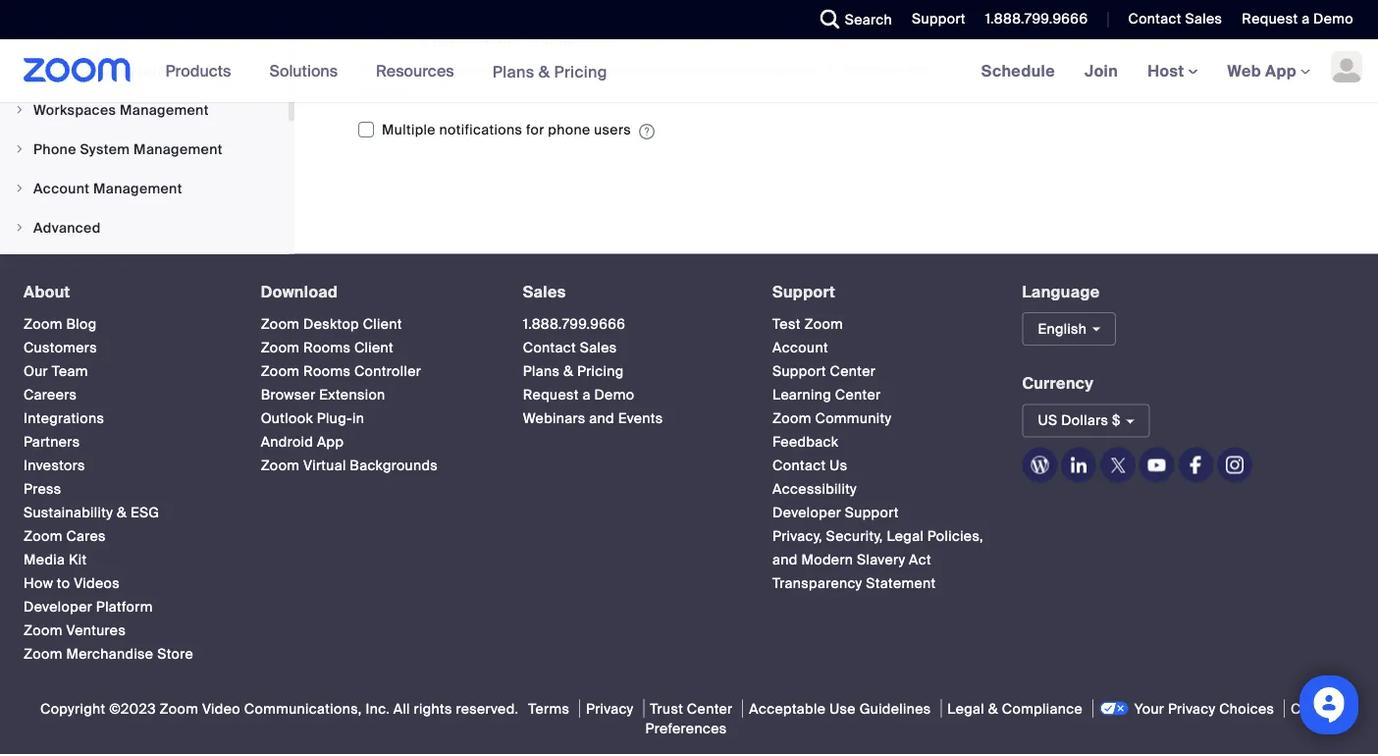 Task type: locate. For each thing, give the bounding box(es) containing it.
0 horizontal spatial phone
[[33, 140, 76, 158]]

1 vertical spatial management
[[134, 140, 223, 158]]

0 vertical spatial account
[[33, 180, 90, 198]]

0 horizontal spatial legal
[[887, 527, 924, 545]]

zoom rooms controller link
[[261, 362, 421, 380]]

statement
[[866, 574, 936, 592]]

privacy
[[586, 700, 634, 718], [1168, 700, 1216, 718]]

a up webinars and events link
[[583, 385, 591, 404]]

a inside by default, phone users will hear one audio notification indicating that a recording has started.
[[827, 60, 835, 78]]

1 vertical spatial demo
[[594, 385, 635, 404]]

contact
[[1129, 10, 1182, 28], [523, 338, 576, 356], [773, 456, 826, 474]]

rooms down desktop
[[303, 338, 351, 356]]

right image inside account management menu item
[[14, 183, 26, 195]]

phone
[[432, 60, 475, 78], [548, 121, 591, 139]]

1 vertical spatial users
[[478, 60, 515, 78]]

notifications left for
[[439, 121, 523, 139]]

1 horizontal spatial account
[[773, 338, 829, 356]]

right image inside advanced menu item
[[14, 222, 26, 234]]

customers
[[24, 338, 97, 356]]

banner
[[0, 39, 1379, 104]]

contact down 1.888.799.9666 link
[[523, 338, 576, 356]]

sustainability & esg link
[[24, 503, 160, 521]]

center up preferences
[[687, 700, 733, 718]]

webinars and events link
[[523, 409, 663, 427]]

how to videos link
[[24, 574, 120, 592]]

has
[[907, 60, 931, 78]]

1 horizontal spatial contact
[[773, 456, 826, 474]]

inc.
[[366, 700, 390, 718]]

pricing up webinars and events link
[[577, 362, 624, 380]]

use
[[830, 700, 856, 718]]

account up advanced
[[33, 180, 90, 198]]

developer down to
[[24, 597, 92, 616]]

will
[[519, 60, 540, 78]]

0 horizontal spatial contact
[[523, 338, 576, 356]]

request a demo link
[[1228, 0, 1379, 39], [1242, 10, 1354, 28], [523, 385, 635, 404]]

products
[[166, 60, 231, 81]]

1 vertical spatial plans
[[523, 362, 560, 380]]

plans up the webinars
[[523, 362, 560, 380]]

account
[[33, 180, 90, 198], [773, 338, 829, 356]]

0 vertical spatial app
[[1266, 60, 1297, 81]]

2 vertical spatial contact
[[773, 456, 826, 474]]

resources button
[[376, 39, 463, 102]]

request
[[1242, 10, 1298, 28], [523, 385, 579, 404]]

management down phone system management menu item
[[93, 180, 182, 198]]

webinars
[[523, 409, 586, 427]]

contact sales
[[1129, 10, 1223, 28]]

account inside test zoom account support center learning center zoom community feedback contact us accessibility developer support privacy, security, legal policies, and modern slavery act transparency statement
[[773, 338, 829, 356]]

demo inside 1.888.799.9666 contact sales plans & pricing request a demo webinars and events
[[594, 385, 635, 404]]

app inside zoom desktop client zoom rooms client zoom rooms controller browser extension outlook plug-in android app zoom virtual backgrounds
[[317, 432, 344, 451]]

solutions
[[269, 60, 338, 81]]

demo up profile picture
[[1314, 10, 1354, 28]]

0 horizontal spatial app
[[317, 432, 344, 451]]

2 horizontal spatial contact
[[1129, 10, 1182, 28]]

1 horizontal spatial privacy
[[1168, 700, 1216, 718]]

zoom rooms client link
[[261, 338, 394, 356]]

account link
[[773, 338, 829, 356]]

sales down 1.888.799.9666 link
[[580, 338, 617, 356]]

sales up host dropdown button
[[1186, 10, 1223, 28]]

0 vertical spatial developer
[[773, 503, 842, 521]]

rooms down zoom rooms client link
[[303, 362, 351, 380]]

1 vertical spatial account
[[773, 338, 829, 356]]

1 vertical spatial developer
[[24, 597, 92, 616]]

developer
[[773, 503, 842, 521], [24, 597, 92, 616]]

right image for account
[[14, 183, 26, 195]]

product information navigation
[[151, 39, 622, 104]]

compliance
[[1002, 700, 1083, 718]]

your privacy choices
[[1135, 700, 1275, 718]]

join
[[1085, 60, 1118, 81]]

0 vertical spatial 1.888.799.9666
[[986, 10, 1088, 28]]

users down recording notifications - phone users
[[478, 60, 515, 78]]

legal up act
[[887, 527, 924, 545]]

0 horizontal spatial request
[[523, 385, 579, 404]]

phone system management
[[33, 140, 223, 158]]

admin menu menu
[[0, 0, 289, 249]]

events
[[618, 409, 663, 427]]

center up community on the right of page
[[835, 385, 881, 404]]

1 vertical spatial app
[[317, 432, 344, 451]]

your privacy choices link
[[1093, 700, 1281, 718]]

1 vertical spatial notifications
[[439, 121, 523, 139]]

1 horizontal spatial developer
[[773, 503, 842, 521]]

0 vertical spatial client
[[363, 315, 402, 333]]

plans down - at the left
[[493, 61, 535, 82]]

investors
[[24, 456, 85, 474]]

0 vertical spatial center
[[830, 362, 876, 380]]

& left one on the left top of page
[[539, 61, 550, 82]]

2 vertical spatial a
[[583, 385, 591, 404]]

feedback
[[773, 432, 839, 451]]

pricing
[[554, 61, 608, 82], [577, 362, 624, 380]]

1.888.799.9666 for 1.888.799.9666
[[986, 10, 1088, 28]]

& down 1.888.799.9666 link
[[564, 362, 574, 380]]

to
[[57, 574, 70, 592]]

1.888.799.9666 down sales link
[[523, 315, 626, 333]]

1 vertical spatial rooms
[[303, 362, 351, 380]]

1 horizontal spatial a
[[827, 60, 835, 78]]

& inside product information navigation
[[539, 61, 550, 82]]

a up the web app dropdown button
[[1302, 10, 1310, 28]]

0 vertical spatial users
[[579, 30, 617, 48]]

management inside menu item
[[120, 101, 209, 119]]

support link
[[897, 0, 971, 39], [912, 10, 966, 28], [773, 281, 836, 302]]

1 vertical spatial contact
[[523, 338, 576, 356]]

right image inside workspaces management menu item
[[14, 104, 26, 116]]

meetings navigation
[[967, 39, 1379, 104]]

team
[[52, 362, 88, 380]]

merchandise
[[66, 645, 154, 663]]

0 vertical spatial request
[[1242, 10, 1298, 28]]

privacy right your
[[1168, 700, 1216, 718]]

profile picture image
[[1331, 51, 1363, 82]]

0 horizontal spatial account
[[33, 180, 90, 198]]

2 horizontal spatial a
[[1302, 10, 1310, 28]]

1 horizontal spatial demo
[[1314, 10, 1354, 28]]

users
[[579, 30, 617, 48], [478, 60, 515, 78], [594, 121, 631, 139]]

1 privacy from the left
[[586, 700, 634, 718]]

tooltip
[[157, 0, 422, 44]]

privacy,
[[773, 527, 823, 545]]

0 horizontal spatial developer
[[24, 597, 92, 616]]

right image down right image
[[14, 183, 26, 195]]

0 vertical spatial pricing
[[554, 61, 608, 82]]

pricing inside 1.888.799.9666 contact sales plans & pricing request a demo webinars and events
[[577, 362, 624, 380]]

1 vertical spatial a
[[827, 60, 835, 78]]

rights
[[414, 700, 452, 718]]

3 right image from the top
[[14, 222, 26, 234]]

right image up right image
[[14, 104, 26, 116]]

2 vertical spatial management
[[93, 180, 182, 198]]

1 vertical spatial pricing
[[577, 362, 624, 380]]

1 horizontal spatial and
[[773, 550, 798, 568]]

press
[[24, 480, 61, 498]]

0 vertical spatial legal
[[887, 527, 924, 545]]

legal
[[887, 527, 924, 545], [948, 700, 985, 718]]

browser extension link
[[261, 385, 385, 404]]

multiple notifications for phone users
[[382, 121, 631, 139]]

and down privacy,
[[773, 550, 798, 568]]

request up the webinars
[[523, 385, 579, 404]]

1 horizontal spatial app
[[1266, 60, 1297, 81]]

legal right guidelines
[[948, 700, 985, 718]]

test
[[773, 315, 801, 333]]

host
[[1148, 60, 1189, 81]]

zoom desktop client zoom rooms client zoom rooms controller browser extension outlook plug-in android app zoom virtual backgrounds
[[261, 315, 438, 474]]

1.888.799.9666 up "schedule"
[[986, 10, 1088, 28]]

contact down the "feedback"
[[773, 456, 826, 474]]

search button
[[806, 0, 897, 39]]

1 vertical spatial client
[[354, 338, 394, 356]]

request up the web app dropdown button
[[1242, 10, 1298, 28]]

1 horizontal spatial phone
[[532, 30, 576, 48]]

right image
[[14, 104, 26, 116], [14, 183, 26, 195], [14, 222, 26, 234]]

phone right for
[[548, 121, 591, 139]]

notifications for multiple
[[439, 121, 523, 139]]

schedule link
[[967, 39, 1070, 102]]

2 right image from the top
[[14, 183, 26, 195]]

and left events
[[589, 409, 615, 427]]

privacy left trust
[[586, 700, 634, 718]]

communications,
[[244, 700, 362, 718]]

slavery
[[857, 550, 906, 568]]

0 vertical spatial notifications
[[433, 30, 519, 48]]

2 vertical spatial right image
[[14, 222, 26, 234]]

acceptable
[[749, 700, 826, 718]]

& inside 1.888.799.9666 contact sales plans & pricing request a demo webinars and events
[[564, 362, 574, 380]]

right image
[[14, 144, 26, 156]]

resources
[[376, 60, 454, 81]]

notifications left - at the left
[[433, 30, 519, 48]]

0 horizontal spatial and
[[589, 409, 615, 427]]

a right "that"
[[827, 60, 835, 78]]

currency
[[1022, 373, 1094, 394]]

1 horizontal spatial 1.888.799.9666
[[986, 10, 1088, 28]]

0 vertical spatial management
[[120, 101, 209, 119]]

0 vertical spatial contact
[[1129, 10, 1182, 28]]

copyright ©2023 zoom video communications, inc. all rights reserved. terms
[[40, 700, 570, 718]]

us dollars $
[[1038, 411, 1121, 430]]

recording
[[358, 30, 429, 48]]

1.888.799.9666 inside 1.888.799.9666 contact sales plans & pricing request a demo webinars and events
[[523, 315, 626, 333]]

1 vertical spatial request
[[523, 385, 579, 404]]

cares
[[66, 527, 106, 545]]

0 vertical spatial rooms
[[303, 338, 351, 356]]

0 horizontal spatial phone
[[432, 60, 475, 78]]

1 vertical spatial and
[[773, 550, 798, 568]]

0 horizontal spatial sales
[[523, 281, 566, 302]]

phone right right image
[[33, 140, 76, 158]]

web app
[[1228, 60, 1297, 81]]

contact up host at top right
[[1129, 10, 1182, 28]]

1 right image from the top
[[14, 104, 26, 116]]

1 vertical spatial right image
[[14, 183, 26, 195]]

app right web
[[1266, 60, 1297, 81]]

terms
[[528, 700, 570, 718]]

developer down 'accessibility' 'link'
[[773, 503, 842, 521]]

1 vertical spatial phone
[[548, 121, 591, 139]]

center
[[830, 362, 876, 380], [835, 385, 881, 404], [687, 700, 733, 718]]

support down account link
[[773, 362, 826, 380]]

pricing right will
[[554, 61, 608, 82]]

demo up webinars and events link
[[594, 385, 635, 404]]

& left esg
[[117, 503, 127, 521]]

a
[[1302, 10, 1310, 28], [827, 60, 835, 78], [583, 385, 591, 404]]

that
[[797, 60, 823, 78]]

©2023
[[109, 700, 156, 718]]

account down test zoom 'link'
[[773, 338, 829, 356]]

0 horizontal spatial a
[[583, 385, 591, 404]]

sales up 1.888.799.9666 link
[[523, 281, 566, 302]]

1 vertical spatial sales
[[523, 281, 566, 302]]

management for account management
[[93, 180, 182, 198]]

2 vertical spatial users
[[594, 121, 631, 139]]

0 horizontal spatial demo
[[594, 385, 635, 404]]

platform
[[96, 597, 153, 616]]

management up phone system management menu item
[[120, 101, 209, 119]]

act
[[909, 550, 932, 568]]

advanced menu item
[[0, 210, 289, 247]]

1 vertical spatial legal
[[948, 700, 985, 718]]

0 vertical spatial and
[[589, 409, 615, 427]]

support up has
[[912, 10, 966, 28]]

app down plug- at bottom left
[[317, 432, 344, 451]]

0 vertical spatial phone
[[432, 60, 475, 78]]

videos
[[74, 574, 120, 592]]

test zoom link
[[773, 315, 844, 333]]

users left learn more about multiple notifications for phone users icon
[[594, 121, 631, 139]]

center up learning center link
[[830, 362, 876, 380]]

download link
[[261, 281, 338, 302]]

phone system management menu item
[[0, 131, 289, 168]]

0 vertical spatial sales
[[1186, 10, 1223, 28]]

0 vertical spatial right image
[[14, 104, 26, 116]]

started.
[[358, 80, 410, 98]]

0 horizontal spatial 1.888.799.9666
[[523, 315, 626, 333]]

account inside menu item
[[33, 180, 90, 198]]

hear
[[544, 60, 574, 78]]

1 vertical spatial phone
[[33, 140, 76, 158]]

users up one on the left top of page
[[579, 30, 617, 48]]

phone right - at the left
[[532, 30, 576, 48]]

transparency
[[773, 574, 863, 592]]

2 horizontal spatial sales
[[1186, 10, 1223, 28]]

right image left advanced
[[14, 222, 26, 234]]

1 vertical spatial 1.888.799.9666
[[523, 315, 626, 333]]

0 vertical spatial plans
[[493, 61, 535, 82]]

products button
[[166, 39, 240, 102]]

virtual
[[303, 456, 346, 474]]

2 vertical spatial sales
[[580, 338, 617, 356]]

& left compliance at the right bottom of the page
[[988, 700, 999, 718]]

all
[[393, 700, 410, 718]]

phone down recording notifications - phone users
[[432, 60, 475, 78]]

users for phone
[[579, 30, 617, 48]]

1.888.799.9666 button
[[971, 0, 1093, 39], [986, 10, 1088, 28]]

management down workspaces management menu item
[[134, 140, 223, 158]]

1 horizontal spatial sales
[[580, 338, 617, 356]]

0 horizontal spatial privacy
[[586, 700, 634, 718]]



Task type: describe. For each thing, give the bounding box(es) containing it.
multiple
[[382, 121, 436, 139]]

0 vertical spatial demo
[[1314, 10, 1354, 28]]

legal inside test zoom account support center learning center zoom community feedback contact us accessibility developer support privacy, security, legal policies, and modern slavery act transparency statement
[[887, 527, 924, 545]]

default,
[[379, 60, 429, 78]]

zoom community link
[[773, 409, 892, 427]]

reserved.
[[456, 700, 519, 718]]

banner containing products
[[0, 39, 1379, 104]]

right image for workspaces
[[14, 104, 26, 116]]

android
[[261, 432, 313, 451]]

browser
[[261, 385, 316, 404]]

zoom merchandise store link
[[24, 645, 194, 663]]

extension
[[319, 385, 385, 404]]

careers
[[24, 385, 77, 404]]

workspaces management
[[33, 101, 209, 119]]

1.888.799.9666 for 1.888.799.9666 contact sales plans & pricing request a demo webinars and events
[[523, 315, 626, 333]]

0 vertical spatial a
[[1302, 10, 1310, 28]]

developer support link
[[773, 503, 899, 521]]

notifications for recording
[[433, 30, 519, 48]]

integrations link
[[24, 409, 104, 427]]

workspaces management menu item
[[0, 92, 289, 129]]

support up test zoom 'link'
[[773, 281, 836, 302]]

and inside 1.888.799.9666 contact sales plans & pricing request a demo webinars and events
[[589, 409, 615, 427]]

plans inside product information navigation
[[493, 61, 535, 82]]

zoom blog customers our team careers integrations partners investors press sustainability & esg zoom cares media kit how to videos developer platform zoom ventures zoom merchandise store
[[24, 315, 194, 663]]

us
[[830, 456, 848, 474]]

advanced
[[33, 219, 101, 237]]

solutions button
[[269, 39, 347, 102]]

partners
[[24, 432, 80, 451]]

2 vertical spatial center
[[687, 700, 733, 718]]

contact inside test zoom account support center learning center zoom community feedback contact us accessibility developer support privacy, security, legal policies, and modern slavery act transparency statement
[[773, 456, 826, 474]]

blog
[[66, 315, 97, 333]]

1 horizontal spatial phone
[[548, 121, 591, 139]]

privacy link
[[579, 700, 640, 718]]

-
[[523, 30, 529, 48]]

by default, phone users will hear one audio notification indicating that a recording has started.
[[358, 60, 931, 98]]

press link
[[24, 480, 61, 498]]

cookie
[[1291, 700, 1338, 718]]

request a demo
[[1242, 10, 1354, 28]]

and inside test zoom account support center learning center zoom community feedback contact us accessibility developer support privacy, security, legal policies, and modern slavery act transparency statement
[[773, 550, 798, 568]]

our
[[24, 362, 48, 380]]

& inside zoom blog customers our team careers integrations partners investors press sustainability & esg zoom cares media kit how to videos developer platform zoom ventures zoom merchandise store
[[117, 503, 127, 521]]

plug-
[[317, 409, 353, 427]]

contact us link
[[773, 456, 848, 474]]

sales inside 1.888.799.9666 contact sales plans & pricing request a demo webinars and events
[[580, 338, 617, 356]]

about link
[[24, 281, 70, 302]]

your
[[1135, 700, 1165, 718]]

zoom ventures link
[[24, 621, 126, 639]]

notification
[[648, 60, 723, 78]]

investors link
[[24, 456, 85, 474]]

2 rooms from the top
[[303, 362, 351, 380]]

preferences
[[646, 719, 727, 737]]

legal & compliance
[[948, 700, 1083, 718]]

indicating
[[727, 60, 793, 78]]

developer inside test zoom account support center learning center zoom community feedback contact us accessibility developer support privacy, security, legal policies, and modern slavery act transparency statement
[[773, 503, 842, 521]]

zoom virtual backgrounds link
[[261, 456, 438, 474]]

join link
[[1070, 39, 1133, 102]]

app inside meetings navigation
[[1266, 60, 1297, 81]]

1.888.799.9666 contact sales plans & pricing request a demo webinars and events
[[523, 315, 663, 427]]

users for phone
[[594, 121, 631, 139]]

one
[[578, 60, 603, 78]]

request inside 1.888.799.9666 contact sales plans & pricing request a demo webinars and events
[[523, 385, 579, 404]]

outlook plug-in link
[[261, 409, 365, 427]]

zoom logo image
[[24, 58, 131, 82]]

feedback button
[[773, 432, 839, 451]]

cookie preferences
[[646, 700, 1338, 737]]

careers link
[[24, 385, 77, 404]]

0 vertical spatial phone
[[532, 30, 576, 48]]

workspaces
[[33, 101, 116, 119]]

by
[[358, 60, 375, 78]]

media
[[24, 550, 65, 568]]

backgrounds
[[350, 456, 438, 474]]

accessibility
[[773, 480, 857, 498]]

support up 'security,'
[[845, 503, 899, 521]]

trust
[[650, 700, 683, 718]]

policies,
[[928, 527, 984, 545]]

zoom desktop client link
[[261, 315, 402, 333]]

1 horizontal spatial legal
[[948, 700, 985, 718]]

video
[[202, 700, 241, 718]]

sales link
[[523, 281, 566, 302]]

system
[[80, 140, 130, 158]]

ventures
[[66, 621, 126, 639]]

plans & pricing
[[493, 61, 608, 82]]

1 rooms from the top
[[303, 338, 351, 356]]

web
[[1228, 60, 1262, 81]]

management for workspaces management
[[120, 101, 209, 119]]

contact inside 1.888.799.9666 contact sales plans & pricing request a demo webinars and events
[[523, 338, 576, 356]]

acceptable use guidelines link
[[743, 700, 937, 718]]

phone inside menu item
[[33, 140, 76, 158]]

in
[[352, 409, 365, 427]]

for
[[526, 121, 545, 139]]

desktop
[[303, 315, 359, 333]]

customers link
[[24, 338, 97, 356]]

test zoom account support center learning center zoom community feedback contact us accessibility developer support privacy, security, legal policies, and modern slavery act transparency statement
[[773, 315, 984, 592]]

plans inside 1.888.799.9666 contact sales plans & pricing request a demo webinars and events
[[523, 362, 560, 380]]

pricing inside product information navigation
[[554, 61, 608, 82]]

integrations
[[24, 409, 104, 427]]

a inside 1.888.799.9666 contact sales plans & pricing request a demo webinars and events
[[583, 385, 591, 404]]

phone inside by default, phone users will hear one audio notification indicating that a recording has started.
[[432, 60, 475, 78]]

developer platform link
[[24, 597, 153, 616]]

1 vertical spatial center
[[835, 385, 881, 404]]

2 privacy from the left
[[1168, 700, 1216, 718]]

1 horizontal spatial request
[[1242, 10, 1298, 28]]

modern
[[802, 550, 854, 568]]

learn more about multiple notifications for phone users image
[[639, 122, 655, 140]]

users inside by default, phone users will hear one audio notification indicating that a recording has started.
[[478, 60, 515, 78]]

us dollars $ button
[[1022, 404, 1150, 437]]

outlook
[[261, 409, 313, 427]]

about
[[24, 281, 70, 302]]

developer inside zoom blog customers our team careers integrations partners investors press sustainability & esg zoom cares media kit how to videos developer platform zoom ventures zoom merchandise store
[[24, 597, 92, 616]]

account management menu item
[[0, 170, 289, 208]]

copyright
[[40, 700, 105, 718]]

1.888.799.9666 link
[[523, 315, 626, 333]]

us
[[1038, 411, 1058, 430]]

legal & compliance link
[[941, 700, 1089, 718]]

controller
[[354, 362, 421, 380]]



Task type: vqa. For each thing, say whether or not it's contained in the screenshot.
Account Management menu item
yes



